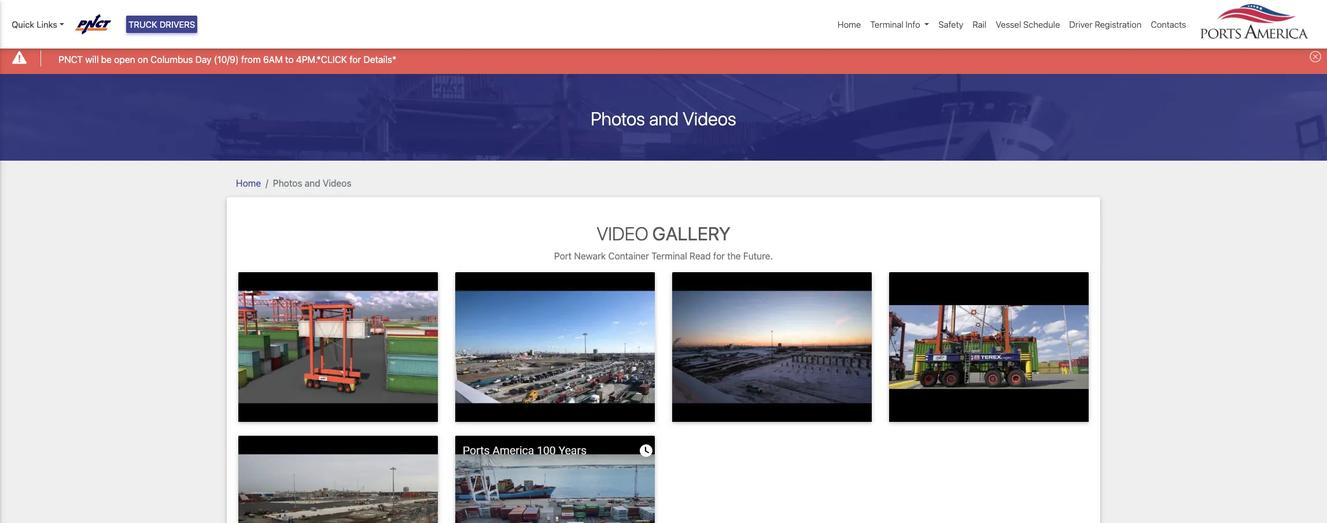 Task type: vqa. For each thing, say whether or not it's contained in the screenshot.
the pnct will be open on columbus day (10/9) from 6am to 4pm.*click for details* link
yes



Task type: locate. For each thing, give the bounding box(es) containing it.
1 vertical spatial and
[[305, 178, 320, 188]]

vessel schedule link
[[991, 13, 1065, 36]]

terminal left info
[[870, 19, 904, 29]]

to
[[285, 54, 294, 65]]

0 horizontal spatial home
[[236, 178, 261, 188]]

home
[[838, 19, 861, 29], [236, 178, 261, 188]]

pnct will be open on columbus day (10/9) from 6am to 4pm.*click for details* link
[[59, 52, 396, 66]]

0 vertical spatial home
[[838, 19, 861, 29]]

schedule
[[1024, 19, 1060, 29]]

and
[[649, 107, 679, 129], [305, 178, 320, 188]]

for inside alert
[[350, 54, 361, 65]]

driver registration
[[1070, 19, 1142, 29]]

video image
[[238, 273, 438, 422], [455, 273, 655, 422], [672, 273, 872, 422], [889, 273, 1089, 422], [238, 436, 438, 524], [455, 436, 655, 524]]

videos
[[683, 107, 736, 129], [323, 178, 351, 188]]

pnct
[[59, 54, 83, 65]]

0 vertical spatial home link
[[833, 13, 866, 36]]

1 horizontal spatial photos and videos
[[591, 107, 736, 129]]

1 horizontal spatial photos
[[591, 107, 645, 129]]

1 horizontal spatial home link
[[833, 13, 866, 36]]

safety
[[939, 19, 964, 29]]

truck drivers
[[128, 19, 195, 29]]

photos
[[591, 107, 645, 129], [273, 178, 302, 188]]

0 horizontal spatial for
[[350, 54, 361, 65]]

0 vertical spatial terminal
[[870, 19, 904, 29]]

0 vertical spatial for
[[350, 54, 361, 65]]

registration
[[1095, 19, 1142, 29]]

close image
[[1310, 51, 1322, 63]]

1 horizontal spatial and
[[649, 107, 679, 129]]

1 vertical spatial home
[[236, 178, 261, 188]]

1 vertical spatial terminal
[[652, 251, 687, 262]]

0 horizontal spatial terminal
[[652, 251, 687, 262]]

(10/9)
[[214, 54, 239, 65]]

1 horizontal spatial for
[[713, 251, 725, 262]]

1 vertical spatial home link
[[236, 178, 261, 188]]

terminal down video gallery
[[652, 251, 687, 262]]

details*
[[364, 54, 396, 65]]

1 vertical spatial photos and videos
[[273, 178, 351, 188]]

pnct will be open on columbus day (10/9) from 6am to 4pm.*click for details*
[[59, 54, 396, 65]]

1 horizontal spatial terminal
[[870, 19, 904, 29]]

future.
[[743, 251, 773, 262]]

truck
[[128, 19, 157, 29]]

for left details*
[[350, 54, 361, 65]]

vessel
[[996, 19, 1021, 29]]

on
[[138, 54, 148, 65]]

for
[[350, 54, 361, 65], [713, 251, 725, 262]]

container
[[608, 251, 649, 262]]

0 horizontal spatial videos
[[323, 178, 351, 188]]

terminal info
[[870, 19, 920, 29]]

1 vertical spatial videos
[[323, 178, 351, 188]]

0 vertical spatial videos
[[683, 107, 736, 129]]

0 horizontal spatial photos
[[273, 178, 302, 188]]

drivers
[[160, 19, 195, 29]]

newark
[[574, 251, 606, 262]]

0 horizontal spatial photos and videos
[[273, 178, 351, 188]]

0 vertical spatial and
[[649, 107, 679, 129]]

1 vertical spatial photos
[[273, 178, 302, 188]]

photos and videos
[[591, 107, 736, 129], [273, 178, 351, 188]]

for left the the
[[713, 251, 725, 262]]

vessel schedule
[[996, 19, 1060, 29]]

home link
[[833, 13, 866, 36], [236, 178, 261, 188]]

be
[[101, 54, 112, 65]]

gallery
[[652, 223, 731, 245]]

video gallery
[[597, 223, 731, 245]]

terminal
[[870, 19, 904, 29], [652, 251, 687, 262]]



Task type: describe. For each thing, give the bounding box(es) containing it.
0 horizontal spatial home link
[[236, 178, 261, 188]]

1 vertical spatial for
[[713, 251, 725, 262]]

contacts link
[[1146, 13, 1191, 36]]

driver registration link
[[1065, 13, 1146, 36]]

links
[[37, 19, 57, 29]]

pnct will be open on columbus day (10/9) from 6am to 4pm.*click for details* alert
[[0, 43, 1327, 74]]

columbus
[[151, 54, 193, 65]]

port newark container terminal read for the future.
[[554, 251, 773, 262]]

0 vertical spatial photos
[[591, 107, 645, 129]]

open
[[114, 54, 135, 65]]

port
[[554, 251, 572, 262]]

from
[[241, 54, 261, 65]]

video
[[597, 223, 648, 245]]

read
[[690, 251, 711, 262]]

4pm.*click
[[296, 54, 347, 65]]

0 horizontal spatial and
[[305, 178, 320, 188]]

quick
[[12, 19, 34, 29]]

rail
[[973, 19, 987, 29]]

quick links
[[12, 19, 57, 29]]

rail link
[[968, 13, 991, 36]]

safety link
[[934, 13, 968, 36]]

info
[[906, 19, 920, 29]]

day
[[195, 54, 212, 65]]

will
[[85, 54, 99, 65]]

1 horizontal spatial home
[[838, 19, 861, 29]]

truck drivers link
[[126, 16, 197, 33]]

driver
[[1070, 19, 1093, 29]]

0 vertical spatial photos and videos
[[591, 107, 736, 129]]

contacts
[[1151, 19, 1186, 29]]

quick links link
[[12, 18, 64, 31]]

terminal info link
[[866, 13, 934, 36]]

1 horizontal spatial videos
[[683, 107, 736, 129]]

6am
[[263, 54, 283, 65]]

the
[[727, 251, 741, 262]]



